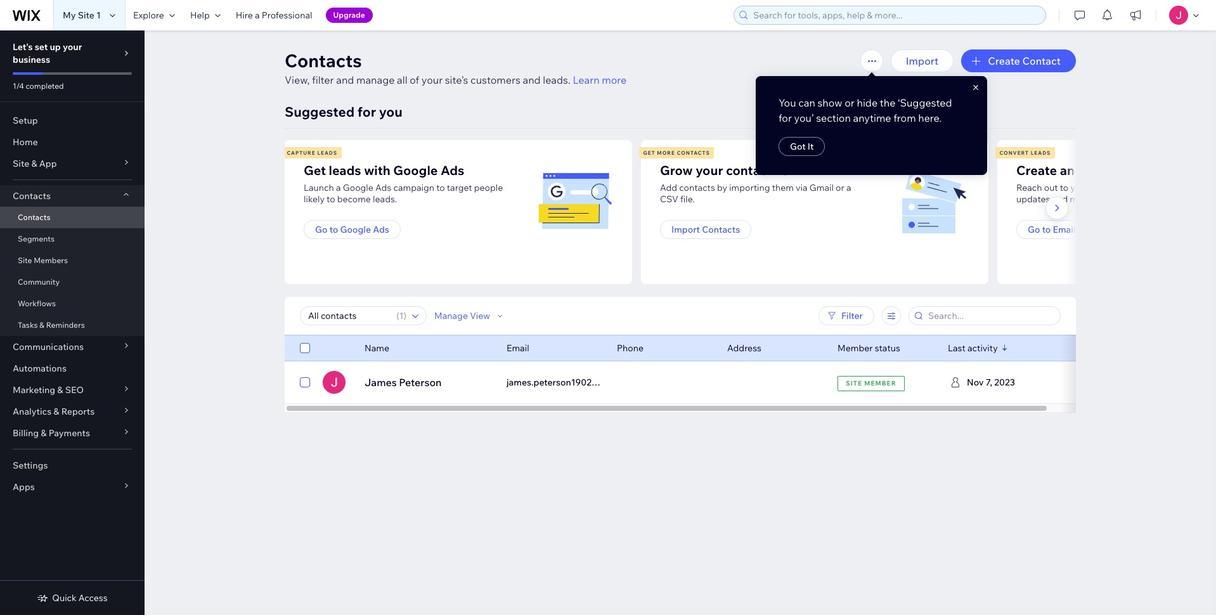 Task type: describe. For each thing, give the bounding box(es) containing it.
1 vertical spatial member
[[865, 379, 897, 387]]

to left target
[[436, 182, 445, 193]]

by
[[717, 182, 727, 193]]

your inside contacts view, filter and manage all of your site's customers and leads. learn more
[[422, 74, 443, 86]]

become
[[337, 193, 371, 205]]

0 horizontal spatial a
[[255, 10, 260, 21]]

0 vertical spatial 1
[[96, 10, 101, 21]]

setup link
[[0, 110, 145, 131]]

launch
[[304, 182, 334, 193]]

an
[[1060, 162, 1075, 178]]

explore
[[133, 10, 164, 21]]

can
[[798, 96, 815, 109]]

learn more button
[[573, 72, 627, 88]]

help button
[[183, 0, 228, 30]]

you
[[379, 103, 403, 120]]

billing & payments
[[13, 427, 90, 439]]

contacts inside button
[[702, 224, 740, 235]]

go for create
[[1028, 224, 1040, 235]]

campaign inside get leads with google ads launch a google ads campaign to target people likely to become leads.
[[393, 182, 434, 193]]

capture
[[287, 150, 316, 156]]

go to google ads
[[315, 224, 389, 235]]

list containing get leads with google ads
[[283, 140, 1216, 284]]

communications button
[[0, 336, 145, 358]]

filter
[[312, 74, 334, 86]]

Unsaved view field
[[304, 307, 393, 325]]

all
[[397, 74, 408, 86]]

to down updates
[[1042, 224, 1051, 235]]

0 horizontal spatial for
[[358, 103, 376, 120]]

site & app button
[[0, 153, 145, 174]]

settings link
[[0, 455, 145, 476]]

section
[[816, 112, 851, 124]]

upgrade
[[333, 10, 365, 20]]

site member
[[846, 379, 897, 387]]

go to email marketing button
[[1017, 220, 1132, 239]]

1 horizontal spatial and
[[523, 74, 541, 86]]

peterson
[[399, 376, 442, 389]]

james peterson image
[[323, 371, 346, 394]]

marketing & seo button
[[0, 379, 145, 401]]

contacts inside popup button
[[13, 190, 51, 202]]

& for tasks
[[39, 320, 44, 330]]

create for an
[[1017, 162, 1057, 178]]

hide
[[857, 96, 878, 109]]

1 vertical spatial google
[[343, 182, 373, 193]]

1 vertical spatial view
[[988, 376, 1012, 389]]

or inside 'you can show or hide the 'suggested for you' section anytime from here.'
[[845, 96, 855, 109]]

capture leads
[[287, 150, 337, 156]]

show
[[818, 96, 842, 109]]

set
[[35, 41, 48, 53]]

tasks & reminders link
[[0, 315, 145, 336]]

gmail
[[810, 182, 834, 193]]

1 vertical spatial ads
[[375, 182, 391, 193]]

phone
[[617, 342, 644, 354]]

)
[[404, 310, 407, 322]]

( 1 )
[[396, 310, 407, 322]]

leads. inside contacts view, filter and manage all of your site's customers and leads. learn more
[[543, 74, 571, 86]]

let's set up your business
[[13, 41, 82, 65]]

get more contacts
[[643, 150, 710, 156]]

hire a professional link
[[228, 0, 320, 30]]

'suggested
[[898, 96, 952, 109]]

of
[[410, 74, 419, 86]]

reports
[[61, 406, 95, 417]]

out
[[1044, 182, 1058, 193]]

get leads with google ads launch a google ads campaign to target people likely to become leads.
[[304, 162, 503, 205]]

newsletters,
[[1161, 182, 1211, 193]]

let's
[[13, 41, 33, 53]]

0 horizontal spatial and
[[336, 74, 354, 86]]

get
[[643, 150, 655, 156]]

& for site
[[31, 158, 37, 169]]

0 horizontal spatial email
[[507, 342, 529, 354]]

suggested for you
[[285, 103, 403, 120]]

address
[[727, 342, 762, 354]]

hire
[[236, 10, 253, 21]]

members
[[34, 256, 68, 265]]

& for marketing
[[57, 384, 63, 396]]

site's
[[445, 74, 468, 86]]

site & app
[[13, 158, 57, 169]]

community link
[[0, 271, 145, 293]]

site right my
[[78, 10, 94, 21]]

grow
[[660, 162, 693, 178]]

contacts
[[677, 150, 710, 156]]

import for import contacts
[[672, 224, 700, 235]]

site for site member
[[846, 379, 863, 387]]

my site 1
[[63, 10, 101, 21]]

target
[[447, 182, 472, 193]]

automations link
[[0, 358, 145, 379]]

email
[[1078, 162, 1111, 178]]

leads for get
[[317, 150, 337, 156]]

go to google ads button
[[304, 220, 401, 239]]

marketing inside popup button
[[13, 384, 55, 396]]

marketing inside button
[[1078, 224, 1121, 235]]

(
[[396, 310, 399, 322]]

0 vertical spatial view
[[470, 310, 490, 322]]

them
[[772, 182, 794, 193]]

0 vertical spatial google
[[393, 162, 438, 178]]

to inside create an email campaign reach out to your subscribers with newsletters, updates and more.
[[1060, 182, 1069, 193]]

apps button
[[0, 476, 145, 498]]

campaign inside create an email campaign reach out to your subscribers with newsletters, updates and more.
[[1113, 162, 1173, 178]]

communications
[[13, 341, 84, 353]]

contacts inside contacts view, filter and manage all of your site's customers and leads. learn more
[[285, 49, 362, 72]]

contact
[[726, 162, 772, 178]]

from
[[894, 112, 916, 124]]

email inside go to email marketing button
[[1053, 224, 1076, 235]]

contacts view, filter and manage all of your site's customers and leads. learn more
[[285, 49, 627, 86]]

last
[[948, 342, 966, 354]]

importing
[[729, 182, 770, 193]]

segments
[[18, 234, 55, 244]]

contact
[[1023, 55, 1061, 67]]

subscribers
[[1091, 182, 1139, 193]]

got it button
[[779, 137, 825, 156]]

quick access
[[52, 592, 108, 604]]

professional
[[262, 10, 312, 21]]

my
[[63, 10, 76, 21]]

leads
[[329, 162, 361, 178]]



Task type: locate. For each thing, give the bounding box(es) containing it.
or inside grow your contact list add contacts by importing them via gmail or a csv file.
[[836, 182, 845, 193]]

1 horizontal spatial marketing
[[1078, 224, 1121, 235]]

or right gmail
[[836, 182, 845, 193]]

import inside import button
[[906, 55, 939, 67]]

marketing up analytics
[[13, 384, 55, 396]]

contacts down by
[[702, 224, 740, 235]]

marketing down the more.
[[1078, 224, 1121, 235]]

home link
[[0, 131, 145, 153]]

reminders
[[46, 320, 85, 330]]

list
[[283, 140, 1216, 284]]

create inside create an email campaign reach out to your subscribers with newsletters, updates and more.
[[1017, 162, 1057, 178]]

the
[[880, 96, 896, 109]]

to right likely
[[327, 193, 335, 205]]

segments link
[[0, 228, 145, 250]]

7,
[[986, 377, 993, 388]]

1 vertical spatial import
[[672, 224, 700, 235]]

james peterson
[[365, 376, 442, 389]]

1 vertical spatial or
[[836, 182, 845, 193]]

for left you
[[358, 103, 376, 120]]

a right gmail
[[847, 182, 851, 193]]

or
[[845, 96, 855, 109], [836, 182, 845, 193]]

likely
[[304, 193, 325, 205]]

got it
[[790, 141, 814, 152]]

1 horizontal spatial a
[[336, 182, 341, 193]]

0 vertical spatial marketing
[[1078, 224, 1121, 235]]

1 vertical spatial campaign
[[393, 182, 434, 193]]

up
[[50, 41, 61, 53]]

1 horizontal spatial leads
[[1031, 150, 1051, 156]]

with
[[364, 162, 391, 178], [1141, 182, 1159, 193]]

create left the contact
[[988, 55, 1020, 67]]

your inside let's set up your business
[[63, 41, 82, 53]]

& left seo
[[57, 384, 63, 396]]

& for billing
[[41, 427, 47, 439]]

& inside 'popup button'
[[53, 406, 59, 417]]

2 vertical spatial ads
[[373, 224, 389, 235]]

site inside popup button
[[13, 158, 29, 169]]

member status
[[838, 342, 900, 354]]

create for contact
[[988, 55, 1020, 67]]

anytime
[[853, 112, 891, 124]]

to down become
[[330, 224, 338, 235]]

campaign left target
[[393, 182, 434, 193]]

1 go from the left
[[315, 224, 328, 235]]

and right "customers" at the top of page
[[523, 74, 541, 86]]

site down 'home'
[[13, 158, 29, 169]]

0 horizontal spatial campaign
[[393, 182, 434, 193]]

manage view
[[434, 310, 490, 322]]

for down you
[[779, 112, 792, 124]]

analytics
[[13, 406, 51, 417]]

site down segments
[[18, 256, 32, 265]]

1 horizontal spatial with
[[1141, 182, 1159, 193]]

1 leads from the left
[[317, 150, 337, 156]]

with inside create an email campaign reach out to your subscribers with newsletters, updates and more.
[[1141, 182, 1159, 193]]

2023
[[995, 377, 1015, 388]]

create inside button
[[988, 55, 1020, 67]]

0 vertical spatial import
[[906, 55, 939, 67]]

setup
[[13, 115, 38, 126]]

go down updates
[[1028, 224, 1040, 235]]

view right manage
[[470, 310, 490, 322]]

contacts button
[[0, 185, 145, 207]]

here.
[[918, 112, 942, 124]]

leads up get
[[317, 150, 337, 156]]

1 horizontal spatial view
[[988, 376, 1012, 389]]

your inside grow your contact list add contacts by importing them via gmail or a csv file.
[[696, 162, 723, 178]]

member
[[838, 342, 873, 354], [865, 379, 897, 387]]

site for site members
[[18, 256, 32, 265]]

0 horizontal spatial leads
[[317, 150, 337, 156]]

more
[[657, 150, 675, 156]]

import inside import contacts button
[[672, 224, 700, 235]]

1 horizontal spatial import
[[906, 55, 939, 67]]

create up reach at the top of page
[[1017, 162, 1057, 178]]

get
[[304, 162, 326, 178]]

your down "an"
[[1071, 182, 1089, 193]]

contacts link
[[0, 207, 145, 228]]

1/4
[[13, 81, 24, 91]]

2 vertical spatial google
[[340, 224, 371, 235]]

1 vertical spatial create
[[1017, 162, 1057, 178]]

import up 'suggested
[[906, 55, 939, 67]]

& inside dropdown button
[[41, 427, 47, 439]]

1 left manage
[[399, 310, 404, 322]]

contacts up filter
[[285, 49, 362, 72]]

your inside create an email campaign reach out to your subscribers with newsletters, updates and more.
[[1071, 182, 1089, 193]]

0 horizontal spatial view
[[470, 310, 490, 322]]

status
[[875, 342, 900, 354]]

leads
[[317, 150, 337, 156], [1031, 150, 1051, 156]]

1 horizontal spatial go
[[1028, 224, 1040, 235]]

& right billing
[[41, 427, 47, 439]]

upgrade button
[[326, 8, 373, 23]]

0 vertical spatial ads
[[441, 162, 464, 178]]

your right up
[[63, 41, 82, 53]]

file.
[[680, 193, 695, 205]]

ads inside button
[[373, 224, 389, 235]]

marketing
[[1078, 224, 1121, 235], [13, 384, 55, 396]]

0 horizontal spatial or
[[836, 182, 845, 193]]

email
[[1053, 224, 1076, 235], [507, 342, 529, 354]]

go down likely
[[315, 224, 328, 235]]

business
[[13, 54, 50, 65]]

2 go from the left
[[1028, 224, 1040, 235]]

a inside grow your contact list add contacts by importing them via gmail or a csv file.
[[847, 182, 851, 193]]

got
[[790, 141, 806, 152]]

ads down get leads with google ads launch a google ads campaign to target people likely to become leads.
[[373, 224, 389, 235]]

None checkbox
[[300, 341, 310, 356]]

0 horizontal spatial go
[[315, 224, 328, 235]]

import contacts button
[[660, 220, 752, 239]]

ads
[[441, 162, 464, 178], [375, 182, 391, 193], [373, 224, 389, 235]]

reach
[[1017, 182, 1042, 193]]

view right nov
[[988, 376, 1012, 389]]

1 vertical spatial with
[[1141, 182, 1159, 193]]

site down the "member status"
[[846, 379, 863, 387]]

view,
[[285, 74, 310, 86]]

with right subscribers
[[1141, 182, 1159, 193]]

member left status
[[838, 342, 873, 354]]

apps
[[13, 481, 35, 493]]

contacts up segments
[[18, 212, 50, 222]]

1 vertical spatial 1
[[399, 310, 404, 322]]

campaign
[[1113, 162, 1173, 178], [393, 182, 434, 193]]

access
[[79, 592, 108, 604]]

1 right my
[[96, 10, 101, 21]]

campaign up subscribers
[[1113, 162, 1173, 178]]

0 horizontal spatial 1
[[96, 10, 101, 21]]

go for get
[[315, 224, 328, 235]]

leads. inside get leads with google ads launch a google ads campaign to target people likely to become leads.
[[373, 193, 397, 205]]

a down "leads"
[[336, 182, 341, 193]]

automations
[[13, 363, 67, 374]]

member down status
[[865, 379, 897, 387]]

learn
[[573, 74, 600, 86]]

billing & payments button
[[0, 422, 145, 444]]

home
[[13, 136, 38, 148]]

import down file.
[[672, 224, 700, 235]]

0 vertical spatial leads.
[[543, 74, 571, 86]]

1 horizontal spatial leads.
[[543, 74, 571, 86]]

Search for tools, apps, help & more... field
[[750, 6, 1042, 24]]

& left app
[[31, 158, 37, 169]]

1
[[96, 10, 101, 21], [399, 310, 404, 322]]

leads for create
[[1031, 150, 1051, 156]]

2 horizontal spatial a
[[847, 182, 851, 193]]

with inside get leads with google ads launch a google ads campaign to target people likely to become leads.
[[364, 162, 391, 178]]

leads. left learn
[[543, 74, 571, 86]]

import
[[906, 55, 939, 67], [672, 224, 700, 235]]

2 leads from the left
[[1031, 150, 1051, 156]]

sidebar element
[[0, 30, 145, 615]]

None checkbox
[[300, 375, 310, 390]]

1 vertical spatial email
[[507, 342, 529, 354]]

1 horizontal spatial campaign
[[1113, 162, 1173, 178]]

create
[[988, 55, 1020, 67], [1017, 162, 1057, 178]]

& right tasks
[[39, 320, 44, 330]]

your up "contacts"
[[696, 162, 723, 178]]

more.
[[1070, 193, 1094, 205]]

0 vertical spatial email
[[1053, 224, 1076, 235]]

seo
[[65, 384, 84, 396]]

create contact
[[988, 55, 1061, 67]]

0 horizontal spatial with
[[364, 162, 391, 178]]

and inside create an email campaign reach out to your subscribers with newsletters, updates and more.
[[1052, 193, 1068, 205]]

nov 7, 2023
[[967, 377, 1015, 388]]

hire a professional
[[236, 10, 312, 21]]

for inside 'you can show or hide the 'suggested for you' section anytime from here.'
[[779, 112, 792, 124]]

0 vertical spatial with
[[364, 162, 391, 178]]

name
[[365, 342, 389, 354]]

0 vertical spatial create
[[988, 55, 1020, 67]]

1 vertical spatial marketing
[[13, 384, 55, 396]]

your right of
[[422, 74, 443, 86]]

it
[[808, 141, 814, 152]]

1 vertical spatial leads.
[[373, 193, 397, 205]]

import for import
[[906, 55, 939, 67]]

settings
[[13, 460, 48, 471]]

james.peterson1902@gmail.com
[[507, 377, 644, 388]]

ads up target
[[441, 162, 464, 178]]

0 vertical spatial campaign
[[1113, 162, 1173, 178]]

a inside get leads with google ads launch a google ads campaign to target people likely to become leads.
[[336, 182, 341, 193]]

1 horizontal spatial email
[[1053, 224, 1076, 235]]

Search... field
[[925, 307, 1057, 325]]

2 horizontal spatial and
[[1052, 193, 1068, 205]]

1 horizontal spatial 1
[[399, 310, 404, 322]]

ads right become
[[375, 182, 391, 193]]

with right "leads"
[[364, 162, 391, 178]]

add
[[660, 182, 677, 193]]

filter
[[842, 310, 863, 322]]

0 horizontal spatial marketing
[[13, 384, 55, 396]]

updates
[[1017, 193, 1050, 205]]

site members link
[[0, 250, 145, 271]]

via
[[796, 182, 808, 193]]

or left hide
[[845, 96, 855, 109]]

customers
[[471, 74, 521, 86]]

payments
[[49, 427, 90, 439]]

a right hire
[[255, 10, 260, 21]]

& left reports
[[53, 406, 59, 417]]

leads. right become
[[373, 193, 397, 205]]

google inside button
[[340, 224, 371, 235]]

quick
[[52, 592, 77, 604]]

community
[[18, 277, 60, 287]]

1 horizontal spatial or
[[845, 96, 855, 109]]

and right filter
[[336, 74, 354, 86]]

site for site & app
[[13, 158, 29, 169]]

0 horizontal spatial leads.
[[373, 193, 397, 205]]

you
[[779, 96, 796, 109]]

leads right convert
[[1031, 150, 1051, 156]]

0 horizontal spatial import
[[672, 224, 700, 235]]

convert
[[1000, 150, 1029, 156]]

0 vertical spatial or
[[845, 96, 855, 109]]

marketing & seo
[[13, 384, 84, 396]]

to right out
[[1060, 182, 1069, 193]]

0 vertical spatial member
[[838, 342, 873, 354]]

and left the more.
[[1052, 193, 1068, 205]]

contacts down site & app
[[13, 190, 51, 202]]

& for analytics
[[53, 406, 59, 417]]

1 horizontal spatial for
[[779, 112, 792, 124]]



Task type: vqa. For each thing, say whether or not it's contained in the screenshot.
The Quick Access button
yes



